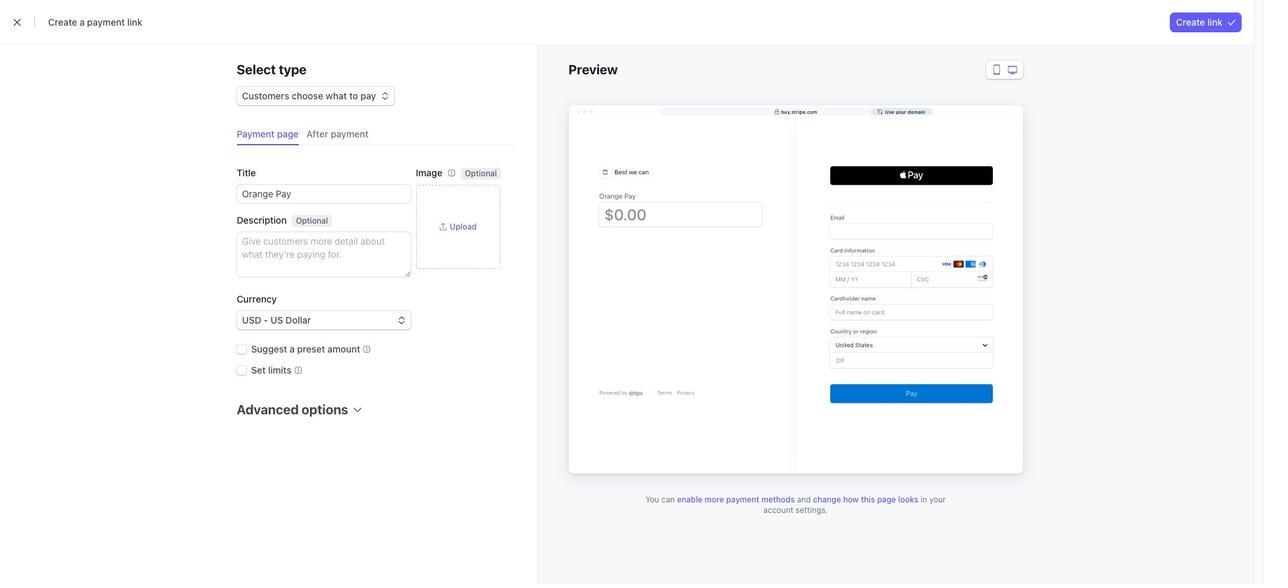Task type: describe. For each thing, give the bounding box(es) containing it.
how
[[843, 495, 859, 505]]

title
[[237, 167, 256, 178]]

image
[[416, 167, 443, 178]]

preset
[[297, 344, 325, 355]]

use
[[885, 109, 895, 114]]

link inside 'create link' button
[[1208, 16, 1223, 28]]

create link
[[1176, 16, 1223, 28]]

create link button
[[1171, 13, 1241, 32]]

limits
[[268, 365, 291, 376]]

1 vertical spatial optional
[[296, 216, 328, 226]]

after payment button
[[301, 124, 377, 146]]

you
[[646, 495, 659, 505]]

settings.
[[796, 506, 828, 516]]

upload button
[[439, 222, 477, 232]]

currency
[[237, 294, 277, 305]]

use your domain
[[885, 109, 926, 114]]

create for create a payment link
[[48, 16, 77, 28]]

dollar
[[286, 315, 311, 326]]

to
[[349, 90, 358, 101]]

buy.stripe.com
[[781, 109, 817, 114]]

Name of cause or service text field
[[237, 185, 411, 203]]

page inside button
[[277, 128, 299, 140]]

payment
[[237, 128, 275, 140]]

your for use
[[896, 109, 907, 114]]

pay
[[361, 90, 376, 101]]

methods
[[762, 495, 795, 505]]

1 link from the left
[[127, 16, 142, 28]]

advanced
[[237, 402, 299, 418]]

payment link settings tab list
[[231, 124, 513, 146]]

Give customers more detail about what they're paying for. text field
[[237, 232, 411, 277]]

type
[[279, 62, 307, 77]]

suggest
[[251, 344, 287, 355]]

more
[[705, 495, 724, 505]]

2 vertical spatial payment
[[726, 495, 759, 505]]

select type
[[237, 62, 307, 77]]

looks
[[898, 495, 919, 505]]

set limits
[[251, 365, 291, 376]]

advanced options
[[237, 402, 348, 418]]

enable more payment methods link
[[677, 495, 795, 505]]



Task type: vqa. For each thing, say whether or not it's contained in the screenshot.
C Then P
no



Task type: locate. For each thing, give the bounding box(es) containing it.
change how this page looks link
[[813, 495, 919, 505]]

1 vertical spatial a
[[290, 344, 295, 355]]

0 vertical spatial optional
[[465, 169, 497, 178]]

after
[[307, 128, 328, 140]]

page right this
[[877, 495, 896, 505]]

1 vertical spatial page
[[877, 495, 896, 505]]

create inside button
[[1176, 16, 1205, 28]]

in
[[921, 495, 927, 505]]

usd
[[242, 315, 261, 326]]

0 horizontal spatial payment
[[87, 16, 125, 28]]

payment page tab panel
[[226, 146, 513, 438]]

usd - us dollar button
[[237, 311, 411, 330]]

0 vertical spatial your
[[896, 109, 907, 114]]

this
[[861, 495, 875, 505]]

2 create from the left
[[1176, 16, 1205, 28]]

page
[[277, 128, 299, 140], [877, 495, 896, 505]]

-
[[264, 315, 268, 326]]

create a payment link
[[48, 16, 142, 28]]

use your domain button
[[871, 108, 932, 115]]

a
[[79, 16, 85, 28], [290, 344, 295, 355]]

0 horizontal spatial create
[[48, 16, 77, 28]]

2 link from the left
[[1208, 16, 1223, 28]]

payment page
[[237, 128, 299, 140]]

options
[[302, 402, 348, 418]]

0 vertical spatial a
[[79, 16, 85, 28]]

0 horizontal spatial a
[[79, 16, 85, 28]]

optional right image
[[465, 169, 497, 178]]

1 horizontal spatial create
[[1176, 16, 1205, 28]]

suggest a preset amount
[[251, 344, 360, 355]]

upload
[[450, 222, 477, 232]]

0 horizontal spatial link
[[127, 16, 142, 28]]

0 vertical spatial payment
[[87, 16, 125, 28]]

after payment
[[307, 128, 369, 140]]

1 horizontal spatial a
[[290, 344, 295, 355]]

1 horizontal spatial link
[[1208, 16, 1223, 28]]

your
[[896, 109, 907, 114], [930, 495, 946, 505]]

create
[[48, 16, 77, 28], [1176, 16, 1205, 28]]

optional down name of cause or service 'text field'
[[296, 216, 328, 226]]

1 horizontal spatial page
[[877, 495, 896, 505]]

1 horizontal spatial optional
[[465, 169, 497, 178]]

in your account settings.
[[764, 495, 946, 516]]

0 horizontal spatial page
[[277, 128, 299, 140]]

1 horizontal spatial payment
[[331, 128, 369, 140]]

your inside the in your account settings.
[[930, 495, 946, 505]]

0 horizontal spatial your
[[896, 109, 907, 114]]

your for in
[[930, 495, 946, 505]]

you can enable more payment methods and change how this page looks
[[646, 495, 919, 505]]

1 vertical spatial your
[[930, 495, 946, 505]]

enable
[[677, 495, 703, 505]]

usd - us dollar
[[242, 315, 311, 326]]

what
[[326, 90, 347, 101]]

and
[[797, 495, 811, 505]]

create for create link
[[1176, 16, 1205, 28]]

link
[[127, 16, 142, 28], [1208, 16, 1223, 28]]

optional
[[465, 169, 497, 178], [296, 216, 328, 226]]

can
[[662, 495, 675, 505]]

a for payment
[[79, 16, 85, 28]]

amount
[[328, 344, 360, 355]]

1 vertical spatial payment
[[331, 128, 369, 140]]

1 horizontal spatial your
[[930, 495, 946, 505]]

0 horizontal spatial optional
[[296, 216, 328, 226]]

description
[[237, 215, 287, 226]]

a inside tab panel
[[290, 344, 295, 355]]

your inside button
[[896, 109, 907, 114]]

select
[[237, 62, 276, 77]]

us
[[270, 315, 283, 326]]

choose
[[292, 90, 323, 101]]

advanced options button
[[231, 396, 361, 420]]

payment inside button
[[331, 128, 369, 140]]

1 create from the left
[[48, 16, 77, 28]]

payment page button
[[231, 124, 307, 146]]

customers choose what to pay button
[[237, 84, 395, 105]]

0 vertical spatial page
[[277, 128, 299, 140]]

2 horizontal spatial payment
[[726, 495, 759, 505]]

customers choose what to pay
[[242, 90, 376, 101]]

set
[[251, 365, 266, 376]]

account
[[764, 506, 794, 516]]

your right use
[[896, 109, 907, 114]]

customers
[[242, 90, 289, 101]]

a for preset
[[290, 344, 295, 355]]

your right in
[[930, 495, 946, 505]]

change
[[813, 495, 841, 505]]

payment
[[87, 16, 125, 28], [331, 128, 369, 140], [726, 495, 759, 505]]

preview
[[569, 62, 618, 77]]

page left 'after'
[[277, 128, 299, 140]]

domain
[[908, 109, 926, 114]]



